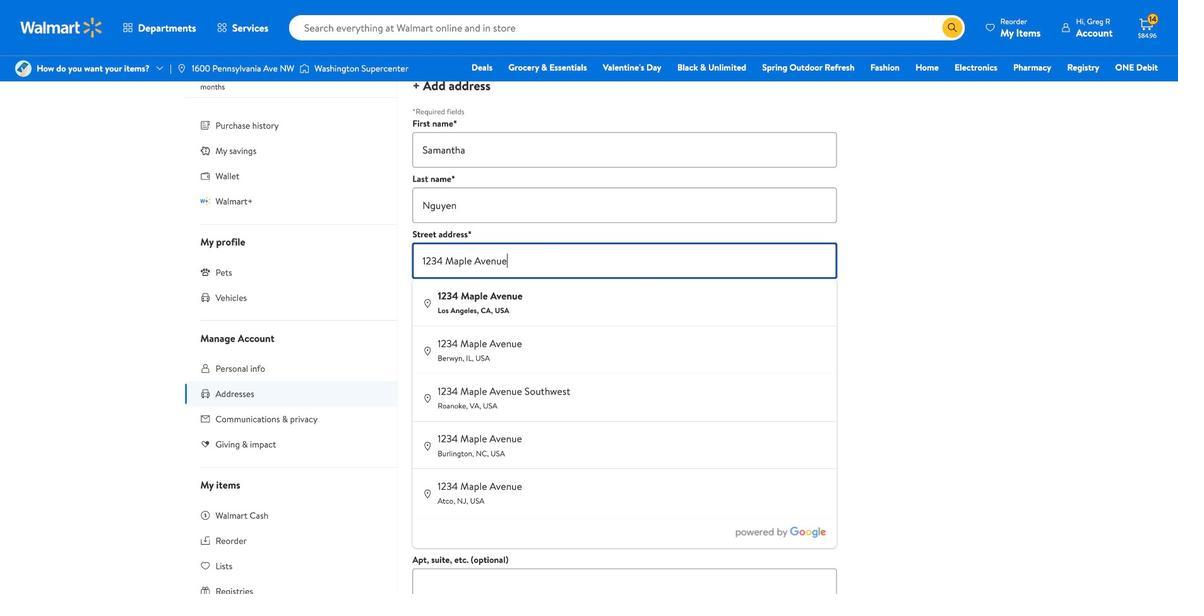 Task type: describe. For each thing, give the bounding box(es) containing it.
suggestions list box
[[413, 279, 837, 517]]

clear search field text image
[[928, 23, 938, 33]]

3 icon image from the top
[[200, 267, 211, 278]]

powered by google image
[[736, 517, 837, 549]]

Walmart Site-Wide search field
[[289, 15, 966, 40]]

Search search field
[[289, 15, 966, 40]]

2 icon image from the top
[[200, 196, 211, 206]]



Task type: vqa. For each thing, say whether or not it's contained in the screenshot.
the middle the 'icon'
yes



Task type: locate. For each thing, give the bounding box(es) containing it.
1 vertical spatial icon image
[[200, 196, 211, 206]]

0 horizontal spatial  image
[[15, 60, 32, 77]]

None text field
[[413, 243, 837, 279], [413, 569, 837, 595], [413, 243, 837, 279], [413, 569, 837, 595]]

walmart image
[[20, 18, 102, 38]]

icon image
[[200, 146, 211, 156], [200, 196, 211, 206], [200, 267, 211, 278]]

2 vertical spatial icon image
[[200, 267, 211, 278]]

1 horizontal spatial  image
[[177, 64, 187, 74]]

None text field
[[413, 132, 837, 168], [413, 188, 837, 223], [413, 132, 837, 168], [413, 188, 837, 223]]

2 horizontal spatial  image
[[300, 62, 310, 75]]

search icon image
[[948, 23, 958, 33]]

0 vertical spatial icon image
[[200, 146, 211, 156]]

 image
[[15, 60, 32, 77], [300, 62, 310, 75], [177, 64, 187, 74]]

1 icon image from the top
[[200, 146, 211, 156]]



